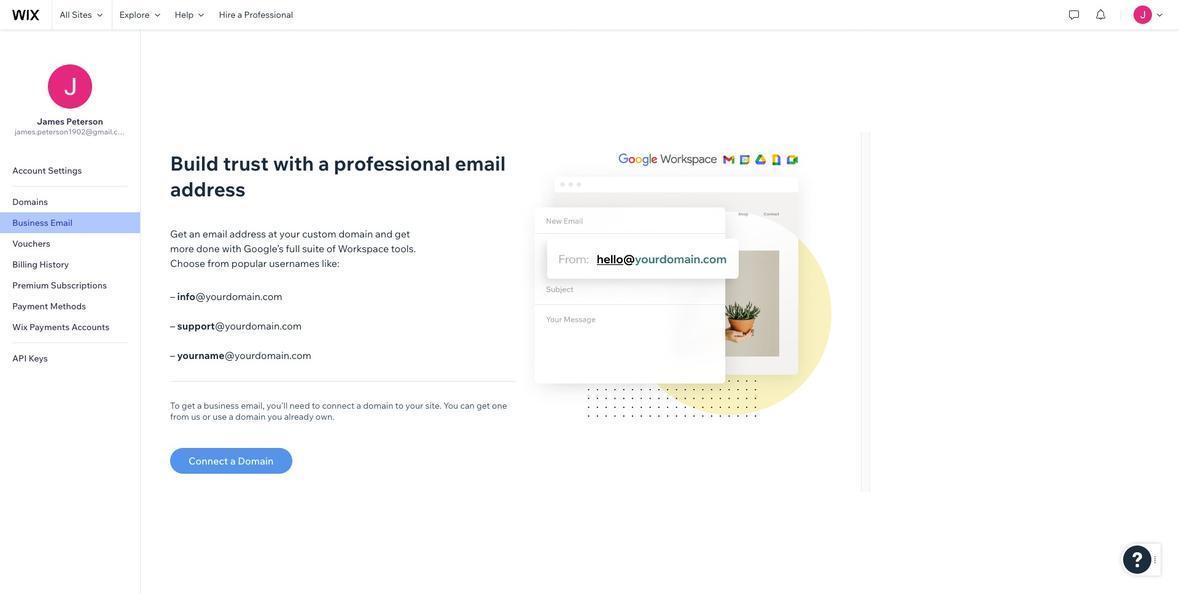 Task type: describe. For each thing, give the bounding box(es) containing it.
a inside button
[[230, 455, 236, 467]]

suite
[[302, 242, 324, 255]]

build trust with a professional email address
[[170, 151, 506, 201]]

sites
[[72, 9, 92, 20]]

with inside the build trust with a professional email address
[[273, 151, 314, 175]]

with inside get an email address at your custom domain and get more done with google's full suite of workspace tools. choose from popular usernames like:
[[222, 242, 242, 255]]

vouchers
[[12, 238, 50, 249]]

premium
[[12, 280, 49, 291]]

and
[[375, 228, 393, 240]]

wix payments accounts
[[12, 322, 109, 333]]

professional
[[334, 151, 450, 175]]

@yourdomain.com for – support @yourdomain.com
[[215, 320, 302, 332]]

billing history link
[[0, 254, 140, 275]]

api keys
[[12, 353, 48, 364]]

connect a domain button
[[170, 448, 292, 474]]

address inside get an email address at your custom domain and get more done with google's full suite of workspace tools. choose from popular usernames like:
[[230, 228, 266, 240]]

domains link
[[0, 192, 140, 213]]

at
[[268, 228, 277, 240]]

email,
[[241, 400, 265, 411]]

hire a professional
[[219, 9, 293, 20]]

help button
[[167, 0, 212, 29]]

get
[[170, 228, 187, 240]]

from inside to get a business email, you'll need to connect a domain to your site. you can get one from us or use a domain you already own.
[[170, 411, 189, 422]]

payment
[[12, 301, 48, 312]]

api keys link
[[0, 348, 140, 369]]

trust
[[223, 151, 269, 175]]

– yourname @yourdomain.com
[[170, 349, 311, 361]]

james peterson james.peterson1902@gmail.com
[[15, 116, 129, 136]]

business
[[12, 217, 48, 228]]

a inside the build trust with a professional email address
[[318, 151, 329, 175]]

wix payments accounts link
[[0, 317, 140, 338]]

history
[[39, 259, 69, 270]]

– support @yourdomain.com
[[170, 320, 302, 332]]

connect a domain
[[189, 455, 274, 467]]

james.peterson1902@gmail.com
[[15, 127, 129, 136]]

all
[[60, 9, 70, 20]]

2 horizontal spatial get
[[477, 400, 490, 411]]

account
[[12, 165, 46, 176]]

already
[[284, 411, 314, 422]]

you
[[444, 400, 458, 411]]

2 to from the left
[[395, 400, 404, 411]]

workspace
[[338, 242, 389, 255]]

get inside get an email address at your custom domain and get more done with google's full suite of workspace tools. choose from popular usernames like:
[[395, 228, 410, 240]]

payments
[[29, 322, 70, 333]]

settings
[[48, 165, 82, 176]]

sidebar element
[[0, 29, 141, 595]]

your inside get an email address at your custom domain and get more done with google's full suite of workspace tools. choose from popular usernames like:
[[280, 228, 300, 240]]

– info @yourdomain.com
[[170, 290, 282, 302]]

peterson
[[66, 116, 103, 127]]

one
[[492, 400, 507, 411]]

payment methods link
[[0, 296, 140, 317]]

email inside the build trust with a professional email address
[[455, 151, 506, 175]]

choose
[[170, 257, 205, 269]]

help
[[175, 9, 194, 20]]

1 to from the left
[[312, 400, 320, 411]]

yourname
[[177, 349, 224, 361]]

connect
[[322, 400, 355, 411]]

you
[[268, 411, 282, 422]]

from inside get an email address at your custom domain and get more done with google's full suite of workspace tools. choose from popular usernames like:
[[208, 257, 229, 269]]

to get a business email, you'll need to connect a domain to your site. you can get one from us or use a domain you already own.
[[170, 400, 507, 422]]

domain inside get an email address at your custom domain and get more done with google's full suite of workspace tools. choose from popular usernames like:
[[339, 228, 373, 240]]

premium subscriptions link
[[0, 275, 140, 296]]

subscriptions
[[51, 280, 107, 291]]

@yourdomain.com for – info @yourdomain.com
[[195, 290, 282, 302]]

of
[[327, 242, 336, 255]]

site.
[[425, 400, 442, 411]]

@yourdomain.com for – yourname @yourdomain.com
[[224, 349, 311, 361]]

use
[[213, 411, 227, 422]]

more
[[170, 242, 194, 255]]

business email
[[12, 217, 72, 228]]

keys
[[29, 353, 48, 364]]

api
[[12, 353, 27, 364]]

billing history
[[12, 259, 69, 270]]

all sites
[[60, 9, 92, 20]]

to
[[170, 400, 180, 411]]

info
[[177, 290, 195, 302]]

domain right connect
[[363, 400, 393, 411]]

like:
[[322, 257, 340, 269]]



Task type: locate. For each thing, give the bounding box(es) containing it.
custom
[[302, 228, 336, 240]]

0 horizontal spatial your
[[280, 228, 300, 240]]

1 vertical spatial @yourdomain.com
[[215, 320, 302, 332]]

with up "popular"
[[222, 242, 242, 255]]

payment methods
[[12, 301, 86, 312]]

@yourdomain.com up – yourname @yourdomain.com
[[215, 320, 302, 332]]

domains
[[12, 197, 48, 208]]

@yourdomain.com up – support @yourdomain.com
[[195, 290, 282, 302]]

@yourdomain.com down – support @yourdomain.com
[[224, 349, 311, 361]]

0 horizontal spatial get
[[182, 400, 195, 411]]

get
[[395, 228, 410, 240], [182, 400, 195, 411], [477, 400, 490, 411]]

google's
[[244, 242, 284, 255]]

with right trust
[[273, 151, 314, 175]]

domain
[[238, 455, 274, 467]]

0 vertical spatial your
[[280, 228, 300, 240]]

us
[[191, 411, 200, 422]]

business
[[204, 400, 239, 411]]

1 horizontal spatial email
[[455, 151, 506, 175]]

from left us on the left of the page
[[170, 411, 189, 422]]

@yourdomain.com
[[195, 290, 282, 302], [215, 320, 302, 332], [224, 349, 311, 361]]

connect
[[189, 455, 228, 467]]

1 vertical spatial email
[[203, 228, 227, 240]]

build
[[170, 151, 219, 175]]

address down the build
[[170, 177, 246, 201]]

or
[[202, 411, 211, 422]]

need
[[290, 400, 310, 411]]

from down done
[[208, 257, 229, 269]]

0 vertical spatial @yourdomain.com
[[195, 290, 282, 302]]

popular
[[231, 257, 267, 269]]

wix
[[12, 322, 28, 333]]

1 vertical spatial with
[[222, 242, 242, 255]]

1 – from the top
[[170, 290, 175, 302]]

your up the full
[[280, 228, 300, 240]]

0 horizontal spatial with
[[222, 242, 242, 255]]

to left site.
[[395, 400, 404, 411]]

methods
[[50, 301, 86, 312]]

full
[[286, 242, 300, 255]]

an
[[189, 228, 200, 240]]

– left the support
[[170, 320, 175, 332]]

1 vertical spatial –
[[170, 320, 175, 332]]

a
[[237, 9, 242, 20], [318, 151, 329, 175], [197, 400, 202, 411], [357, 400, 361, 411], [229, 411, 233, 422], [230, 455, 236, 467]]

address
[[170, 177, 246, 201], [230, 228, 266, 240]]

hire a professional link
[[212, 0, 300, 29]]

support
[[177, 320, 215, 332]]

0 horizontal spatial email
[[203, 228, 227, 240]]

premium subscriptions
[[12, 280, 107, 291]]

domain up workspace
[[339, 228, 373, 240]]

0 vertical spatial with
[[273, 151, 314, 175]]

– left info
[[170, 290, 175, 302]]

– for – info @yourdomain.com
[[170, 290, 175, 302]]

professional
[[244, 9, 293, 20]]

address up the google's
[[230, 228, 266, 240]]

email inside get an email address at your custom domain and get more done with google's full suite of workspace tools. choose from popular usernames like:
[[203, 228, 227, 240]]

0 horizontal spatial to
[[312, 400, 320, 411]]

done
[[196, 242, 220, 255]]

can
[[460, 400, 475, 411]]

1 horizontal spatial with
[[273, 151, 314, 175]]

0 vertical spatial address
[[170, 177, 246, 201]]

0 horizontal spatial from
[[170, 411, 189, 422]]

accounts
[[72, 322, 109, 333]]

to
[[312, 400, 320, 411], [395, 400, 404, 411]]

explore
[[120, 9, 150, 20]]

1 vertical spatial your
[[406, 400, 423, 411]]

1 horizontal spatial get
[[395, 228, 410, 240]]

from
[[208, 257, 229, 269], [170, 411, 189, 422]]

get right can
[[477, 400, 490, 411]]

usernames
[[269, 257, 320, 269]]

address inside the build trust with a professional email address
[[170, 177, 246, 201]]

billing
[[12, 259, 38, 270]]

0 vertical spatial from
[[208, 257, 229, 269]]

2 vertical spatial @yourdomain.com
[[224, 349, 311, 361]]

get up tools.
[[395, 228, 410, 240]]

1 vertical spatial address
[[230, 228, 266, 240]]

1 horizontal spatial from
[[208, 257, 229, 269]]

3 – from the top
[[170, 349, 175, 361]]

1 horizontal spatial your
[[406, 400, 423, 411]]

to right the need
[[312, 400, 320, 411]]

your inside to get a business email, you'll need to connect a domain to your site. you can get one from us or use a domain you already own.
[[406, 400, 423, 411]]

get an email address at your custom domain and get more done with google's full suite of workspace tools. choose from popular usernames like:
[[170, 228, 416, 269]]

you'll
[[267, 400, 288, 411]]

email
[[50, 217, 72, 228]]

1 horizontal spatial to
[[395, 400, 404, 411]]

– left yourname
[[170, 349, 175, 361]]

0 vertical spatial email
[[455, 151, 506, 175]]

james
[[37, 116, 64, 127]]

1 vertical spatial from
[[170, 411, 189, 422]]

– for – support @yourdomain.com
[[170, 320, 175, 332]]

domain
[[339, 228, 373, 240], [363, 400, 393, 411], [235, 411, 266, 422]]

2 vertical spatial –
[[170, 349, 175, 361]]

with
[[273, 151, 314, 175], [222, 242, 242, 255]]

– for – yourname @yourdomain.com
[[170, 349, 175, 361]]

your
[[280, 228, 300, 240], [406, 400, 423, 411]]

business email link
[[0, 213, 140, 233]]

email
[[455, 151, 506, 175], [203, 228, 227, 240]]

your left site.
[[406, 400, 423, 411]]

account settings
[[12, 165, 82, 176]]

tools.
[[391, 242, 416, 255]]

domain left you
[[235, 411, 266, 422]]

–
[[170, 290, 175, 302], [170, 320, 175, 332], [170, 349, 175, 361]]

vouchers link
[[0, 233, 140, 254]]

0 vertical spatial –
[[170, 290, 175, 302]]

own.
[[316, 411, 335, 422]]

hire
[[219, 9, 236, 20]]

get right to at the left of page
[[182, 400, 195, 411]]

account settings link
[[0, 160, 140, 181]]

2 – from the top
[[170, 320, 175, 332]]



Task type: vqa. For each thing, say whether or not it's contained in the screenshot.
category icon to the right
no



